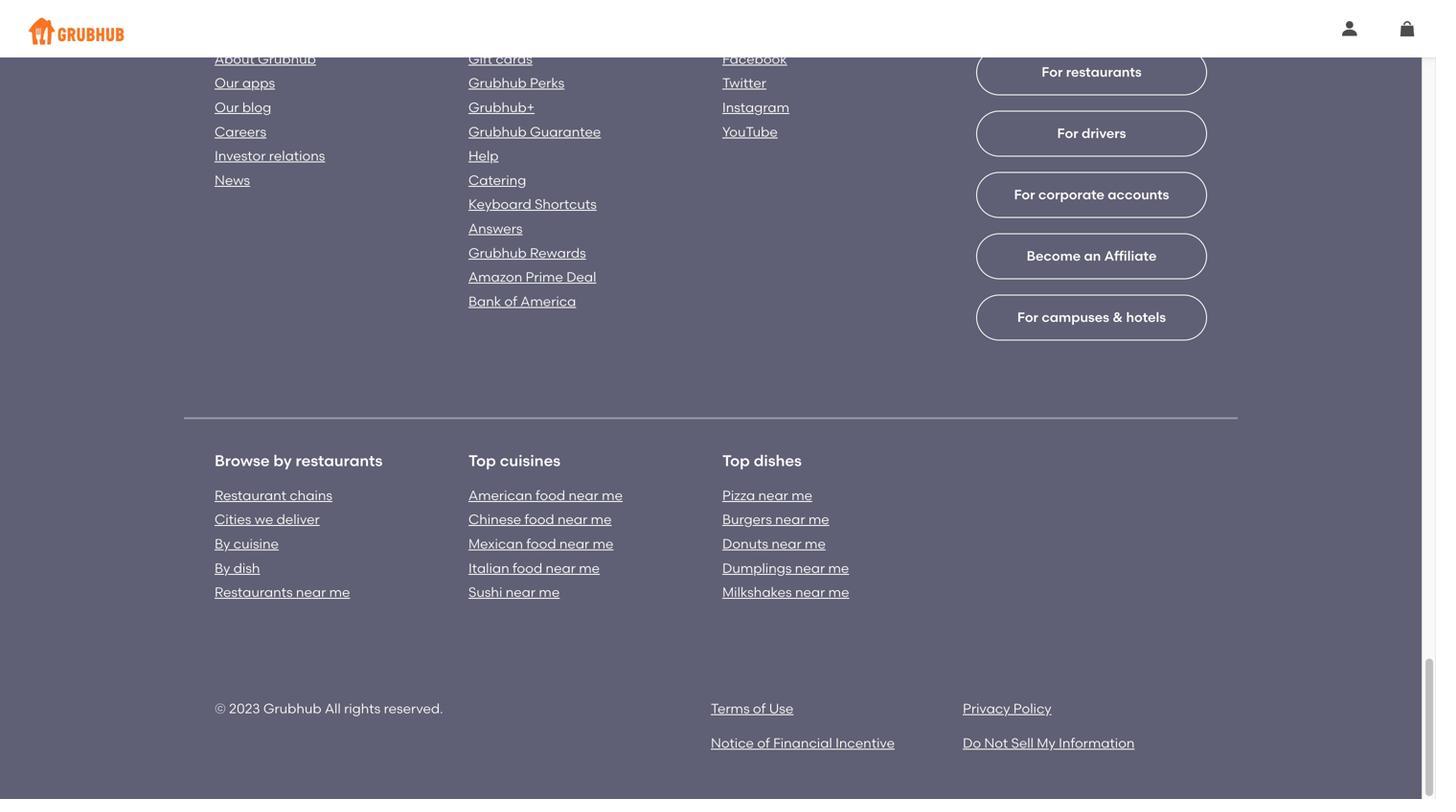 Task type: vqa. For each thing, say whether or not it's contained in the screenshot.


Task type: locate. For each thing, give the bounding box(es) containing it.
for campuses & hotels link
[[976, 295, 1207, 523]]

me up donuts near me 'link' in the right of the page
[[809, 511, 829, 528]]

information
[[1059, 735, 1135, 751]]

for left 'corporate'
[[1014, 187, 1035, 203]]

amazon
[[469, 269, 522, 285]]

for up the for drivers
[[1042, 64, 1063, 80]]

donuts
[[722, 536, 768, 552]]

news link
[[215, 172, 250, 188]]

catering
[[469, 172, 526, 188]]

for for for corporate accounts
[[1014, 187, 1035, 203]]

small image
[[1400, 21, 1415, 36]]

restaurants
[[1066, 64, 1142, 80], [296, 451, 383, 470]]

america
[[521, 293, 576, 309]]

dumplings near me link
[[722, 560, 849, 576]]

1 vertical spatial by
[[215, 560, 230, 576]]

me right restaurants
[[329, 584, 350, 600]]

of right notice
[[757, 735, 770, 751]]

apps
[[242, 75, 275, 91]]

pizza near me link
[[722, 487, 813, 503]]

cuisine
[[233, 536, 279, 552]]

near right restaurants
[[296, 584, 326, 600]]

our up careers
[[215, 99, 239, 115]]

by down cities
[[215, 536, 230, 552]]

2 top from the left
[[722, 451, 750, 470]]

top up american
[[469, 451, 496, 470]]

do
[[963, 735, 981, 751]]

we
[[255, 511, 273, 528]]

&
[[1113, 309, 1123, 326]]

twitter link
[[722, 75, 767, 91]]

terms of use link
[[711, 700, 794, 717]]

© 2023 grubhub all rights reserved.
[[215, 700, 443, 717]]

me down italian food near me link
[[539, 584, 560, 600]]

gift
[[469, 51, 493, 67]]

0 vertical spatial of
[[504, 293, 517, 309]]

restaurant chains link
[[215, 487, 332, 503]]

for for for restaurants
[[1042, 64, 1063, 80]]

american food near me link
[[469, 487, 623, 503]]

answers link
[[469, 220, 523, 237]]

restaurants up drivers
[[1066, 64, 1142, 80]]

twitter
[[722, 75, 767, 91]]

0 vertical spatial our
[[215, 75, 239, 91]]

me down american food near me link
[[591, 511, 612, 528]]

top dishes
[[722, 451, 802, 470]]

notice of financial incentive link
[[711, 735, 895, 751]]

facebook link
[[722, 51, 787, 67]]

of for notice
[[757, 735, 770, 751]]

milkshakes
[[722, 584, 792, 600]]

of
[[504, 293, 517, 309], [753, 700, 766, 717], [757, 735, 770, 751]]

0 horizontal spatial restaurants
[[296, 451, 383, 470]]

grubhub down answers link
[[469, 245, 527, 261]]

1 by from the top
[[215, 536, 230, 552]]

use
[[769, 700, 794, 717]]

milkshakes near me link
[[722, 584, 849, 600]]

campuses
[[1042, 309, 1110, 326]]

1 horizontal spatial top
[[722, 451, 750, 470]]

0 vertical spatial restaurants
[[1066, 64, 1142, 80]]

me up chinese food near me link at bottom left
[[602, 487, 623, 503]]

keyboard shortcuts link
[[469, 196, 597, 212]]

grubhub+
[[469, 99, 535, 115]]

restaurants up chains
[[296, 451, 383, 470]]

privacy                     policy
[[963, 700, 1052, 717]]

relations
[[269, 148, 325, 164]]

of right bank
[[504, 293, 517, 309]]

by
[[215, 536, 230, 552], [215, 560, 230, 576]]

1 top from the left
[[469, 451, 496, 470]]

for left campuses
[[1018, 309, 1039, 326]]

financial
[[773, 735, 832, 751]]

terms
[[711, 700, 750, 717]]

for left drivers
[[1057, 125, 1079, 142]]

food
[[536, 487, 565, 503], [525, 511, 554, 528], [526, 536, 556, 552], [513, 560, 543, 576]]

grubhub+ link
[[469, 99, 535, 115]]

top
[[469, 451, 496, 470], [722, 451, 750, 470]]

help link
[[469, 148, 499, 164]]

youtube link
[[722, 123, 778, 140]]

near
[[569, 487, 599, 503], [758, 487, 788, 503], [558, 511, 588, 528], [775, 511, 805, 528], [559, 536, 589, 552], [772, 536, 802, 552], [546, 560, 576, 576], [795, 560, 825, 576], [296, 584, 326, 600], [506, 584, 536, 600], [795, 584, 825, 600]]

2 by from the top
[[215, 560, 230, 576]]

for corporate accounts
[[1014, 187, 1169, 203]]

american food near me chinese food near me mexican food near me italian food near me sushi near me
[[469, 487, 623, 600]]

2 vertical spatial of
[[757, 735, 770, 751]]

near down american food near me link
[[558, 511, 588, 528]]

do not sell my                     information link
[[963, 735, 1135, 751]]

facebook
[[722, 51, 787, 67]]

bank of america link
[[469, 293, 576, 309]]

pizza
[[722, 487, 755, 503]]

mexican
[[469, 536, 523, 552]]

all
[[325, 700, 341, 717]]

careers
[[215, 123, 266, 140]]

by left dish
[[215, 560, 230, 576]]

1 vertical spatial of
[[753, 700, 766, 717]]

near down italian food near me link
[[506, 584, 536, 600]]

incentive
[[836, 735, 895, 751]]

my
[[1037, 735, 1056, 751]]

cards
[[496, 51, 533, 67]]

cities we deliver link
[[215, 511, 320, 528]]

top up the pizza
[[722, 451, 750, 470]]

dish
[[233, 560, 260, 576]]

policy
[[1014, 700, 1052, 717]]

mexican food near me link
[[469, 536, 614, 552]]

1 vertical spatial our
[[215, 99, 239, 115]]

1 vertical spatial restaurants
[[296, 451, 383, 470]]

me
[[602, 487, 623, 503], [792, 487, 813, 503], [591, 511, 612, 528], [809, 511, 829, 528], [593, 536, 614, 552], [805, 536, 826, 552], [579, 560, 600, 576], [828, 560, 849, 576], [329, 584, 350, 600], [539, 584, 560, 600], [829, 584, 849, 600]]

for corporate accounts link
[[976, 172, 1207, 400]]

near down dumplings near me link
[[795, 584, 825, 600]]

facebook twitter instagram youtube
[[722, 51, 790, 140]]

1 horizontal spatial restaurants
[[1066, 64, 1142, 80]]

chinese
[[469, 511, 521, 528]]

0 vertical spatial by
[[215, 536, 230, 552]]

me down chinese food near me link at bottom left
[[593, 536, 614, 552]]

top for top dishes
[[722, 451, 750, 470]]

restaurants inside for restaurants link
[[1066, 64, 1142, 80]]

privacy                     policy link
[[963, 700, 1052, 717]]

answers
[[469, 220, 523, 237]]

our down the about
[[215, 75, 239, 91]]

of inside gift cards grubhub perks grubhub+ grubhub guarantee help catering keyboard shortcuts answers grubhub rewards amazon prime deal bank of america
[[504, 293, 517, 309]]

0 horizontal spatial top
[[469, 451, 496, 470]]

dishes
[[754, 451, 802, 470]]

of left use
[[753, 700, 766, 717]]

grubhub up apps
[[258, 51, 316, 67]]



Task type: describe. For each thing, give the bounding box(es) containing it.
near down mexican food near me link at the left bottom of the page
[[546, 560, 576, 576]]

about grubhub our apps our                                     blog careers investor                                     relations news
[[215, 51, 325, 188]]

news
[[215, 172, 250, 188]]

burgers near me link
[[722, 511, 829, 528]]

deal
[[566, 269, 596, 285]]

me inside restaurant chains cities we deliver by cuisine by dish restaurants near me
[[329, 584, 350, 600]]

reserved.
[[384, 700, 443, 717]]

me up burgers near me link
[[792, 487, 813, 503]]

for drivers link
[[976, 111, 1207, 339]]

rights
[[344, 700, 381, 717]]

our apps link
[[215, 75, 275, 91]]

for restaurants
[[1042, 64, 1142, 80]]

of for terms
[[753, 700, 766, 717]]

youtube
[[722, 123, 778, 140]]

pizza near me burgers near me donuts near me dumplings near me milkshakes near me
[[722, 487, 849, 600]]

near up chinese food near me link at bottom left
[[569, 487, 599, 503]]

for for for drivers
[[1057, 125, 1079, 142]]

grubhub down gift cards link
[[469, 75, 527, 91]]

grubhub left all
[[263, 700, 322, 717]]

2 our from the top
[[215, 99, 239, 115]]

catering link
[[469, 172, 526, 188]]

grubhub down the grubhub+ link
[[469, 123, 527, 140]]

food down chinese food near me link at bottom left
[[526, 536, 556, 552]]

restaurants near me link
[[215, 584, 350, 600]]

by
[[273, 451, 292, 470]]

top for top cuisines
[[469, 451, 496, 470]]

affiliate
[[1104, 248, 1157, 264]]

donuts near me link
[[722, 536, 826, 552]]

restaurant chains cities we deliver by cuisine by dish restaurants near me
[[215, 487, 350, 600]]

grubhub guarantee link
[[469, 123, 601, 140]]

for restaurants link
[[976, 49, 1207, 277]]

browse
[[215, 451, 270, 470]]

grubhub inside about grubhub our apps our                                     blog careers investor                                     relations news
[[258, 51, 316, 67]]

cuisines
[[500, 451, 561, 470]]

not
[[984, 735, 1008, 751]]

me down mexican food near me link at the left bottom of the page
[[579, 560, 600, 576]]

become an affiliate link
[[976, 233, 1207, 461]]

sushi near me link
[[469, 584, 560, 600]]

drivers
[[1082, 125, 1126, 142]]

1 our from the top
[[215, 75, 239, 91]]

for for for campuses & hotels
[[1018, 309, 1039, 326]]

deliver
[[277, 511, 320, 528]]

notice of financial incentive
[[711, 735, 895, 751]]

food up mexican food near me link at the left bottom of the page
[[525, 511, 554, 528]]

top cuisines
[[469, 451, 561, 470]]

terms of use
[[711, 700, 794, 717]]

near inside restaurant chains cities we deliver by cuisine by dish restaurants near me
[[296, 584, 326, 600]]

food up chinese food near me link at bottom left
[[536, 487, 565, 503]]

sushi
[[469, 584, 502, 600]]

privacy
[[963, 700, 1010, 717]]

me up dumplings near me link
[[805, 536, 826, 552]]

cities
[[215, 511, 251, 528]]

investor
[[215, 148, 266, 164]]

small image
[[1342, 21, 1358, 36]]

prime
[[526, 269, 563, 285]]

by dish link
[[215, 560, 260, 576]]

restaurants
[[215, 584, 293, 600]]

burgers
[[722, 511, 772, 528]]

gift cards grubhub perks grubhub+ grubhub guarantee help catering keyboard shortcuts answers grubhub rewards amazon prime deal bank of america
[[469, 51, 601, 309]]

keyboard
[[469, 196, 532, 212]]

become an affiliate
[[1027, 248, 1157, 264]]

near up 'milkshakes near me' link
[[795, 560, 825, 576]]

restaurant
[[215, 487, 286, 503]]

blog
[[242, 99, 271, 115]]

hotels
[[1126, 309, 1166, 326]]

american
[[469, 487, 532, 503]]

about
[[215, 51, 255, 67]]

bank
[[469, 293, 501, 309]]

guarantee
[[530, 123, 601, 140]]

shortcuts
[[535, 196, 597, 212]]

sell
[[1011, 735, 1034, 751]]

near up donuts near me 'link' in the right of the page
[[775, 511, 805, 528]]

notice
[[711, 735, 754, 751]]

perks
[[530, 75, 565, 91]]

©
[[215, 700, 226, 717]]

grubhub logo image
[[29, 12, 125, 50]]

near up dumplings near me link
[[772, 536, 802, 552]]

near up burgers near me link
[[758, 487, 788, 503]]

me up 'milkshakes near me' link
[[828, 560, 849, 576]]

chinese food near me link
[[469, 511, 612, 528]]

italian food near me link
[[469, 560, 600, 576]]

food up sushi near me link
[[513, 560, 543, 576]]

an
[[1084, 248, 1101, 264]]

for drivers
[[1057, 125, 1126, 142]]

rewards
[[530, 245, 586, 261]]

me down dumplings near me link
[[829, 584, 849, 600]]

help
[[469, 148, 499, 164]]

dumplings
[[722, 560, 792, 576]]

browse by restaurants
[[215, 451, 383, 470]]

near down chinese food near me link at bottom left
[[559, 536, 589, 552]]

become
[[1027, 248, 1081, 264]]

investor                                     relations link
[[215, 148, 325, 164]]



